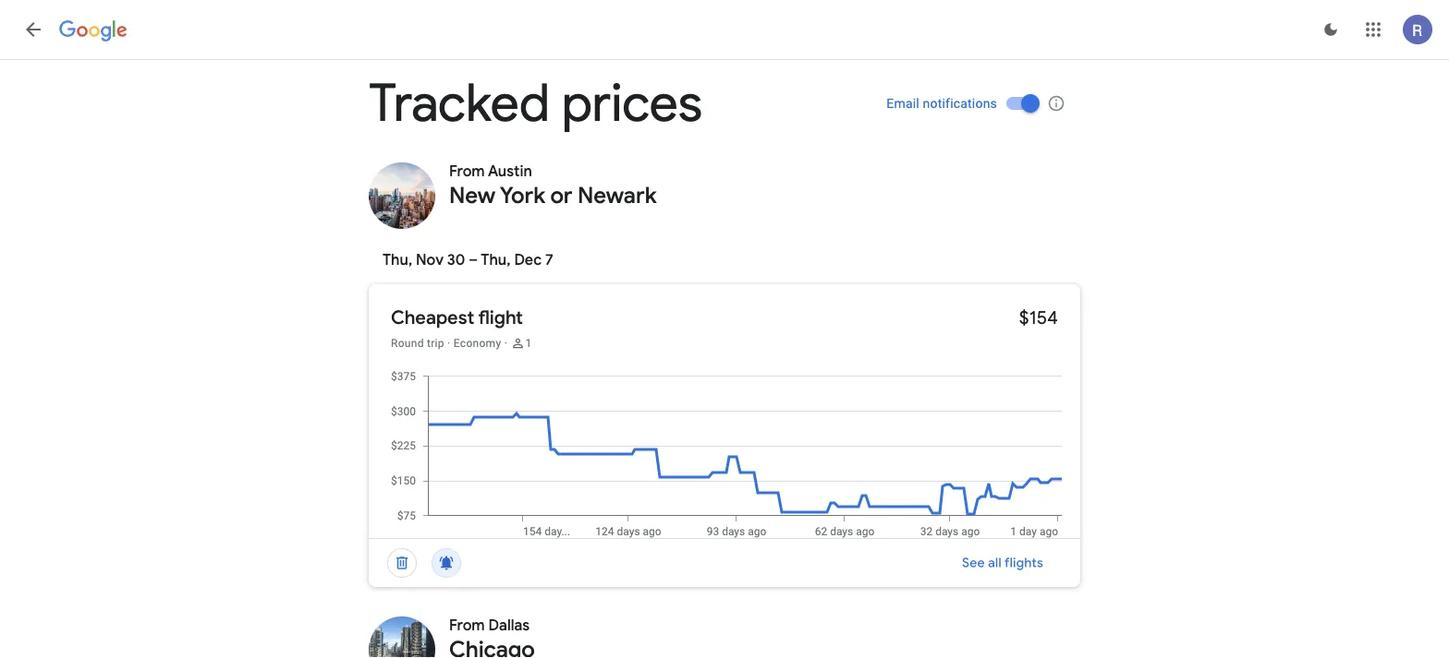 Task type: describe. For each thing, give the bounding box(es) containing it.
7
[[545, 251, 553, 270]]

disable email notifications for solution, round trip from austin to new york or newark.thu, nov 30 – thu, dec 7 image
[[424, 542, 469, 586]]

flights
[[1004, 555, 1043, 572]]

1 thu, from the left
[[383, 251, 412, 270]]

trip
[[427, 337, 444, 350]]

cheapest
[[391, 306, 474, 329]]

see
[[962, 555, 985, 572]]

tracked
[[369, 71, 550, 136]]

email notifications
[[887, 96, 997, 111]]

austin
[[488, 162, 532, 181]]

flight
[[478, 306, 523, 329]]

round trip economy
[[391, 337, 501, 350]]

notifications
[[923, 96, 997, 111]]

nov
[[416, 251, 444, 270]]

all
[[988, 555, 1002, 572]]

economy
[[454, 337, 501, 350]]

email notifications image
[[1047, 94, 1066, 113]]

30
[[447, 251, 465, 270]]

go back image
[[22, 18, 44, 41]]

2 thu, from the left
[[481, 251, 511, 270]]

–
[[469, 251, 478, 270]]

from austin new york or newark
[[449, 162, 657, 210]]

from for from dallas
[[449, 617, 485, 636]]

thu, nov 30 – thu, dec 7
[[383, 251, 553, 270]]

tracked prices
[[369, 71, 702, 136]]



Task type: vqa. For each thing, say whether or not it's contained in the screenshot.
right thu,
yes



Task type: locate. For each thing, give the bounding box(es) containing it.
1 horizontal spatial thu,
[[481, 251, 511, 270]]

new
[[449, 182, 495, 210]]

1
[[525, 337, 532, 350]]

price history graph application
[[384, 370, 1080, 539]]

prices
[[562, 71, 702, 136]]

from up new
[[449, 162, 485, 181]]

1 from from the top
[[449, 162, 485, 181]]

email
[[887, 96, 920, 111]]

dec
[[514, 251, 542, 270]]

154 US dollars text field
[[1019, 306, 1058, 329]]

0 horizontal spatial thu,
[[383, 251, 412, 270]]

from left dallas
[[449, 617, 485, 636]]

newark
[[578, 182, 657, 210]]

thu,
[[383, 251, 412, 270], [481, 251, 511, 270]]

from inside from austin new york or newark
[[449, 162, 485, 181]]

see all flights
[[962, 555, 1043, 572]]

change appearance image
[[1309, 7, 1353, 52]]

1 vertical spatial from
[[449, 617, 485, 636]]

from dallas
[[449, 617, 530, 636]]

round
[[391, 337, 424, 350]]

2 from from the top
[[449, 617, 485, 636]]

from
[[449, 162, 485, 181], [449, 617, 485, 636]]

york
[[500, 182, 545, 210]]

dallas
[[488, 617, 530, 636]]

cheapest flight
[[391, 306, 523, 329]]

thu, left nov
[[383, 251, 412, 270]]

from for from austin new york or newark
[[449, 162, 485, 181]]

thu, right –
[[481, 251, 511, 270]]

0 vertical spatial from
[[449, 162, 485, 181]]

$154
[[1019, 306, 1058, 329]]

1 passenger text field
[[525, 336, 532, 351]]

price history graph image
[[384, 370, 1080, 539]]

remove saved flight, round trip from austin to new york or newark.thu, nov 30 – thu, dec 7 image
[[380, 542, 424, 586]]

or
[[550, 182, 572, 210]]



